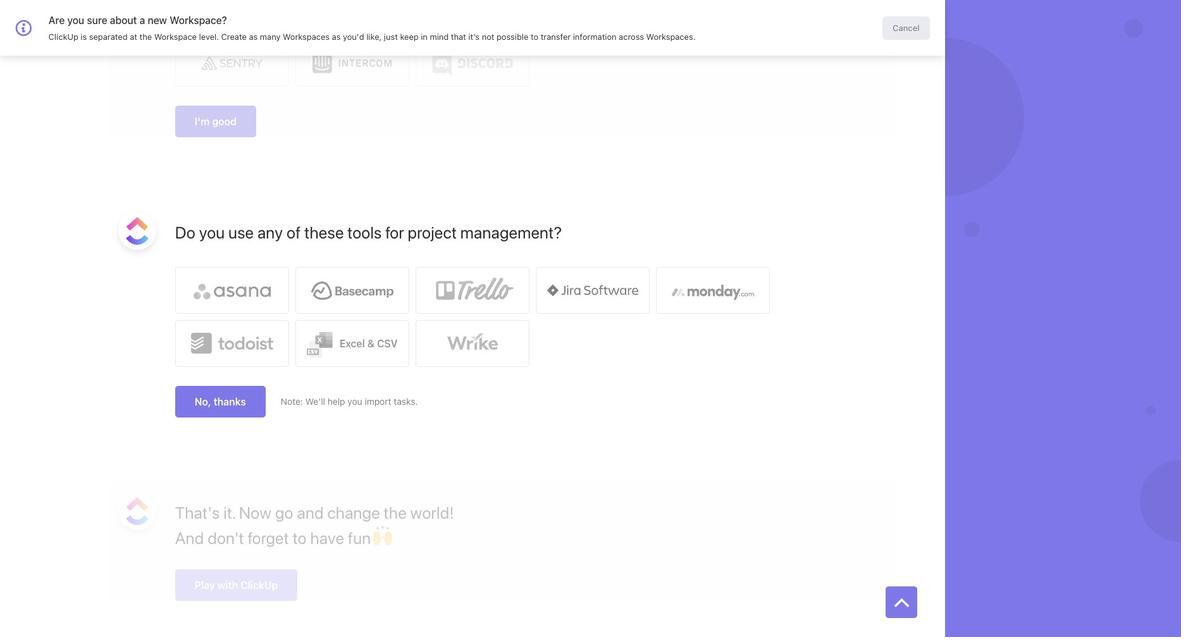 Task type: locate. For each thing, give the bounding box(es) containing it.
0 vertical spatial you
[[67, 15, 84, 26]]

do you use any of these tools for project management?
[[175, 223, 562, 242]]

just
[[384, 32, 398, 42]]

are you sure about a new workspace? clickup is separated at the workspace level. create as many workspaces as you'd like, just keep in mind that it's not possible to transfer information across workspaces.
[[48, 15, 696, 42]]

to
[[531, 32, 538, 42], [293, 528, 307, 547]]

no, thanks button
[[175, 386, 266, 418]]

now
[[239, 503, 271, 522]]

clickup logo image
[[126, 217, 148, 245], [126, 497, 148, 525]]

excel & csv
[[340, 338, 398, 349]]

note: we'll help you import tasks.
[[281, 396, 418, 407]]

use
[[228, 223, 254, 242]]

csv
[[377, 338, 398, 349]]

do
[[175, 223, 195, 242]]

0 vertical spatial to
[[531, 32, 538, 42]]

you for are
[[67, 15, 84, 26]]

information
[[573, 32, 617, 42]]

2 as from the left
[[332, 32, 341, 42]]

as
[[249, 32, 258, 42], [332, 32, 341, 42]]

the left world!
[[384, 503, 407, 522]]

many
[[260, 32, 281, 42]]

that
[[451, 32, 466, 42]]

1 horizontal spatial as
[[332, 32, 341, 42]]

go
[[275, 503, 293, 522]]

across
[[619, 32, 644, 42]]

you
[[67, 15, 84, 26], [199, 223, 225, 242], [348, 396, 362, 407]]

project
[[408, 223, 457, 242]]

any
[[257, 223, 283, 242]]

workspace?
[[170, 15, 227, 26]]

1 clickup logo image from the top
[[126, 217, 148, 245]]

0 horizontal spatial you
[[67, 15, 84, 26]]

we'll
[[305, 396, 325, 407]]

1 horizontal spatial you
[[199, 223, 225, 242]]

0 vertical spatial clickup logo image
[[126, 217, 148, 245]]

1 vertical spatial the
[[384, 503, 407, 522]]

0 horizontal spatial as
[[249, 32, 258, 42]]

in
[[421, 32, 428, 42]]

tasks.
[[394, 396, 418, 407]]

1 vertical spatial you
[[199, 223, 225, 242]]

2 horizontal spatial you
[[348, 396, 362, 407]]

you right help
[[348, 396, 362, 407]]

to down and
[[293, 528, 307, 547]]

clickup logo image left do
[[126, 217, 148, 245]]

not
[[482, 32, 494, 42]]

like,
[[366, 32, 382, 42]]

you up is
[[67, 15, 84, 26]]

management?
[[460, 223, 562, 242]]

0 horizontal spatial to
[[293, 528, 307, 547]]

0 vertical spatial the
[[139, 32, 152, 42]]

help
[[328, 396, 345, 407]]

have
[[310, 528, 344, 547]]

to left transfer
[[531, 32, 538, 42]]

the right at
[[139, 32, 152, 42]]

and
[[175, 528, 204, 547]]

a
[[140, 15, 145, 26]]

transfer
[[541, 32, 571, 42]]

clickup logo image left that's
[[126, 497, 148, 525]]

you right do
[[199, 223, 225, 242]]

2 clickup logo image from the top
[[126, 497, 148, 525]]

you inside are you sure about a new workspace? clickup is separated at the workspace level. create as many workspaces as you'd like, just keep in mind that it's not possible to transfer information across workspaces.
[[67, 15, 84, 26]]

separated
[[89, 32, 128, 42]]

1 horizontal spatial to
[[531, 32, 538, 42]]

1 horizontal spatial the
[[384, 503, 407, 522]]

cancel
[[901, 11, 931, 23], [893, 22, 920, 33]]

good
[[212, 116, 237, 127]]

i'm good
[[195, 116, 237, 127]]

forget
[[248, 528, 289, 547]]

is
[[81, 32, 87, 42]]

clickup logo image for do you use any of these tools for project management?
[[126, 217, 148, 245]]

as left many
[[249, 32, 258, 42]]

thanks
[[214, 396, 246, 407]]

sure
[[87, 15, 107, 26]]

clickup logo image for that's it. now go and change the world!
[[126, 497, 148, 525]]

don't
[[208, 528, 244, 547]]

1 vertical spatial clickup logo image
[[126, 497, 148, 525]]

as left you'd
[[332, 32, 341, 42]]

the inside are you sure about a new workspace? clickup is separated at the workspace level. create as many workspaces as you'd like, just keep in mind that it's not possible to transfer information across workspaces.
[[139, 32, 152, 42]]

0 horizontal spatial the
[[139, 32, 152, 42]]

the
[[139, 32, 152, 42], [384, 503, 407, 522]]



Task type: describe. For each thing, give the bounding box(es) containing it.
excel & csv link
[[295, 320, 409, 367]]

of
[[287, 223, 301, 242]]

these
[[304, 223, 344, 242]]

workspaces.
[[646, 32, 696, 42]]

and
[[297, 503, 324, 522]]

import
[[365, 396, 391, 407]]

&
[[367, 338, 375, 349]]

create
[[221, 32, 247, 42]]

i'm
[[195, 116, 210, 127]]

at
[[130, 32, 137, 42]]

change
[[327, 503, 380, 522]]

level.
[[199, 32, 219, 42]]

are
[[48, 15, 65, 26]]

fun
[[348, 528, 371, 547]]

workspace
[[154, 32, 197, 42]]

it.
[[223, 503, 235, 522]]

and don't forget to have fun
[[175, 528, 371, 547]]

note:
[[281, 396, 303, 407]]

that's
[[175, 503, 220, 522]]

excel
[[340, 338, 365, 349]]

world!
[[410, 503, 454, 522]]

you'd
[[343, 32, 364, 42]]

to inside are you sure about a new workspace? clickup is separated at the workspace level. create as many workspaces as you'd like, just keep in mind that it's not possible to transfer information across workspaces.
[[531, 32, 538, 42]]

new
[[148, 15, 167, 26]]

about
[[110, 15, 137, 26]]

clickup
[[48, 32, 78, 42]]

you for do
[[199, 223, 225, 242]]

workspaces
[[283, 32, 330, 42]]

1 vertical spatial to
[[293, 528, 307, 547]]

no, thanks
[[195, 396, 246, 407]]

for
[[385, 223, 404, 242]]

2 vertical spatial you
[[348, 396, 362, 407]]

no,
[[195, 396, 211, 407]]

that's it. now go and change the world!
[[175, 503, 454, 522]]

i'm good button
[[175, 106, 256, 137]]

tools
[[347, 223, 382, 242]]

1 as from the left
[[249, 32, 258, 42]]

mind
[[430, 32, 449, 42]]

possible
[[497, 32, 529, 42]]

it's
[[468, 32, 480, 42]]

keep
[[400, 32, 419, 42]]



Task type: vqa. For each thing, say whether or not it's contained in the screenshot.
Team
no



